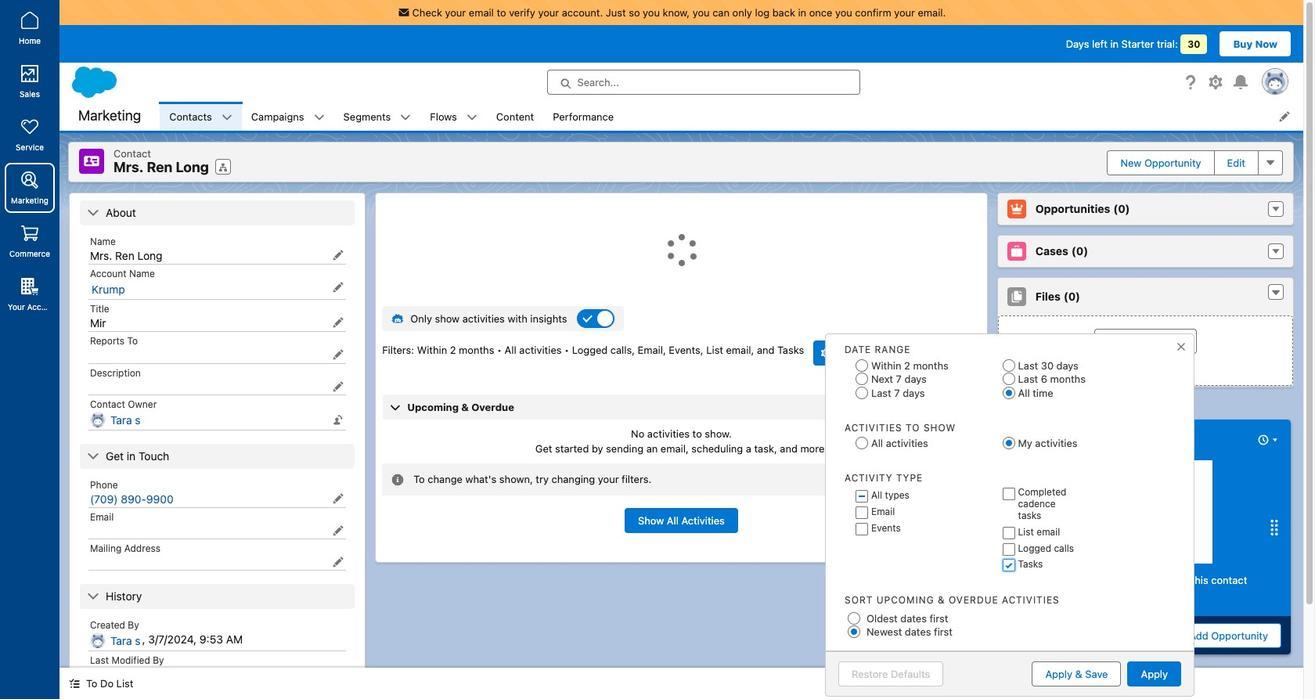 Task type: locate. For each thing, give the bounding box(es) containing it.
2
[[450, 343, 456, 356], [904, 359, 910, 372]]

1 horizontal spatial 2
[[904, 359, 910, 372]]

campaigns link
[[242, 102, 314, 131]]

by inside 'no activities to show. get started by sending an email, scheduling a task, and more.'
[[592, 442, 603, 455]]

1 vertical spatial an
[[1046, 589, 1058, 602]]

contact
[[114, 147, 151, 160], [90, 398, 125, 410]]

no activities to show. get started by sending an email, scheduling a task, and more.
[[535, 427, 828, 455]]

0 vertical spatial months
[[459, 343, 494, 356]]

0 horizontal spatial &
[[461, 400, 469, 413]]

save
[[1085, 668, 1108, 681]]

2 apply from the left
[[1141, 668, 1168, 681]]

within
[[417, 343, 447, 356], [871, 359, 902, 372]]

1 vertical spatial tasks
[[1018, 558, 1043, 570]]

0 horizontal spatial ren
[[115, 249, 134, 262]]

you did it!
[[1019, 433, 1079, 447]]

upcoming & overdue
[[407, 400, 514, 413]]

9:53 for created by
[[200, 632, 223, 646]]

0 horizontal spatial marketing
[[11, 196, 49, 205]]

an down how
[[1046, 589, 1058, 602]]

you
[[643, 6, 660, 19], [693, 6, 710, 19], [835, 6, 852, 19]]

1 horizontal spatial get
[[535, 442, 552, 455]]

apply inside 'button'
[[1141, 668, 1168, 681]]

activities to show
[[845, 422, 956, 434]]

show all activities button
[[625, 508, 738, 533]]

get inside 'no activities to show. get started by sending an email, scheduling a task, and more.'
[[535, 442, 552, 455]]

only show activities with insights
[[410, 312, 567, 325]]

2 vertical spatial (0)
[[1064, 289, 1080, 303]]

last down next
[[871, 387, 892, 399]]

your right check
[[445, 6, 466, 19]]

apply & save
[[1046, 668, 1108, 681]]

2 horizontal spatial to
[[414, 473, 425, 486]]

2 down the show
[[450, 343, 456, 356]]

all down to change what's shown, try changing your filters. status
[[667, 514, 679, 527]]

tasks up see at the bottom right of page
[[1018, 558, 1043, 570]]

0 vertical spatial long
[[176, 159, 209, 175]]

2 am from the top
[[226, 668, 243, 681]]

0 horizontal spatial long
[[137, 249, 162, 262]]

text default image inside segments list item
[[400, 112, 411, 123]]

mir
[[90, 316, 106, 329]]

2 vertical spatial tara s link
[[110, 669, 141, 683]]

you right once
[[835, 6, 852, 19]]

trial:
[[1157, 38, 1178, 50]]

opportunity
[[1145, 156, 1202, 169], [1211, 630, 1268, 642]]

1 horizontal spatial and
[[780, 442, 798, 455]]

0 vertical spatial 7
[[896, 373, 902, 385]]

3/7/2024,
[[148, 632, 197, 646], [148, 668, 197, 681]]

all right expand
[[968, 372, 980, 384]]

0 horizontal spatial get
[[106, 449, 124, 462]]

0 horizontal spatial you
[[643, 6, 660, 19]]

account.
[[562, 6, 603, 19]]

opportunity for add opportunity
[[1211, 630, 1268, 642]]

mrs. ren long up account name
[[90, 249, 162, 262]]

text default image for get in touch
[[87, 450, 99, 462]]

title
[[90, 303, 109, 314]]

your left filters.
[[598, 473, 619, 486]]

1 9:53 from the top
[[200, 632, 223, 646]]

in right left
[[1111, 38, 1119, 50]]

mrs. right contact icon
[[114, 159, 144, 175]]

1 horizontal spatial •
[[565, 343, 569, 356]]

1 horizontal spatial with
[[1169, 574, 1189, 587]]

1 vertical spatial list
[[1018, 526, 1034, 538]]

0 vertical spatial files
[[1036, 289, 1061, 303]]

1 s from the top
[[135, 413, 141, 426]]

show up all activities
[[924, 422, 956, 434]]

text default image inside to do list button
[[69, 678, 80, 689]]

to change what's shown, try changing your filters.
[[414, 473, 652, 486]]

0 vertical spatial by
[[128, 619, 139, 631]]

0 vertical spatial 2
[[450, 343, 456, 356]]

2 vertical spatial list
[[116, 677, 133, 690]]

tara s link up last modified by
[[110, 634, 141, 648]]

0 vertical spatial days
[[1057, 359, 1079, 372]]

email,
[[726, 343, 754, 356], [661, 442, 689, 455]]

1 horizontal spatial you
[[693, 6, 710, 19]]

contact right contact icon
[[114, 147, 151, 160]]

within up next
[[871, 359, 902, 372]]

long
[[176, 159, 209, 175], [137, 249, 162, 262]]

text default image inside to change what's shown, try changing your filters. status
[[392, 474, 404, 486]]

0 vertical spatial tasks
[[777, 343, 804, 356]]

3/7/2024, for last modified by
[[148, 668, 197, 681]]

0 horizontal spatial months
[[459, 343, 494, 356]]

apply left save
[[1046, 668, 1073, 681]]

s down the modified at left bottom
[[135, 669, 141, 682]]

upcoming
[[877, 594, 935, 606]]

& for upcoming
[[461, 400, 469, 413]]

list
[[160, 102, 1304, 131]]

campaigns list item
[[242, 102, 334, 131]]

flows
[[430, 110, 457, 123]]

tara down last modified by
[[110, 669, 132, 682]]

1 3/7/2024, from the top
[[148, 632, 197, 646]]

tara s down created by on the left of the page
[[110, 634, 141, 647]]

tara
[[110, 413, 132, 426], [110, 634, 132, 647], [110, 669, 132, 682]]

7 for last
[[894, 387, 900, 399]]

in
[[798, 6, 807, 19], [1111, 38, 1119, 50], [127, 449, 136, 462]]

in left touch
[[127, 449, 136, 462]]

contact image
[[79, 149, 104, 174]]

0 vertical spatial name
[[90, 235, 116, 247]]

3 you from the left
[[835, 6, 852, 19]]

dates up the newest dates first
[[901, 612, 927, 625]]

your
[[8, 302, 25, 312]]

text default image right the contacts
[[221, 112, 232, 123]]

1 horizontal spatial name
[[129, 267, 155, 279]]

last up all time in the bottom right of the page
[[1018, 373, 1038, 385]]

sending
[[606, 442, 644, 455]]

contact
[[1211, 574, 1247, 587]]

, for by
[[142, 632, 145, 646]]

email, up to change what's shown, try changing your filters. status
[[661, 442, 689, 455]]

0 horizontal spatial activities
[[682, 514, 725, 527]]

an right 'sending'
[[646, 442, 658, 455]]

account inside your account link
[[27, 302, 58, 312]]

edit reports to image
[[333, 349, 344, 360]]

1 am from the top
[[226, 632, 243, 646]]

list down tasks on the bottom of page
[[1018, 526, 1034, 538]]

started
[[555, 442, 589, 455]]

email.
[[918, 6, 946, 19]]

0 vertical spatial ren
[[147, 159, 173, 175]]

to inside 'let's see how to move a deal forward with this contact by creating an opportunity.'
[[1058, 574, 1067, 587]]

2 s from the top
[[135, 634, 141, 647]]

to do list button
[[60, 668, 143, 699]]

2 9:53 from the top
[[200, 668, 223, 681]]

mailing address
[[90, 542, 160, 554]]

about button
[[80, 200, 355, 225]]

contact owner
[[90, 398, 157, 410]]

to inside to change what's shown, try changing your filters. status
[[414, 473, 425, 486]]

activities inside 'no activities to show. get started by sending an email, scheduling a task, and more.'
[[647, 427, 690, 440]]

0 horizontal spatial a
[[746, 442, 752, 455]]

marketing inside 'marketing' link
[[11, 196, 49, 205]]

9900
[[146, 492, 174, 505]]

add opportunity link
[[1176, 623, 1282, 648]]

2 3/7/2024, from the top
[[148, 668, 197, 681]]

so
[[629, 6, 640, 19]]

tara for owner
[[110, 413, 132, 426]]

, up the modified at left bottom
[[142, 632, 145, 646]]

0 horizontal spatial logged
[[572, 343, 608, 356]]

files (0)
[[1036, 289, 1080, 303]]

2 vertical spatial in
[[127, 449, 136, 462]]

last up last 6 months
[[1018, 359, 1038, 372]]

service
[[16, 142, 44, 152]]

email left verify
[[469, 6, 494, 19]]

an inside 'let's see how to move a deal forward with this contact by creating an opportunity.'
[[1046, 589, 1058, 602]]

0 horizontal spatial •
[[497, 343, 502, 356]]

1 vertical spatial 7
[[894, 387, 900, 399]]

marketing up commerce link
[[11, 196, 49, 205]]

files right upload
[[1162, 335, 1184, 347]]

1 horizontal spatial marketing
[[78, 107, 141, 124]]

just
[[606, 6, 626, 19]]

1 , from the top
[[142, 632, 145, 646]]

to up all activities
[[906, 422, 920, 434]]

7 down "next 7 days"
[[894, 387, 900, 399]]

marketing up contact icon
[[78, 107, 141, 124]]

mrs. for name
[[90, 249, 112, 262]]

oldest dates first
[[867, 612, 948, 625]]

s
[[135, 413, 141, 426], [135, 634, 141, 647], [135, 669, 141, 682]]

2 horizontal spatial •
[[922, 372, 927, 384]]

last for last 7 days
[[871, 387, 892, 399]]

reports to
[[90, 335, 138, 346]]

back
[[773, 6, 795, 19]]

0 horizontal spatial in
[[127, 449, 136, 462]]

reports
[[90, 335, 125, 346]]

opportunity for new opportunity
[[1145, 156, 1202, 169]]

tara for by
[[110, 634, 132, 647]]

refresh button
[[881, 365, 919, 390]]

by right created
[[128, 619, 139, 631]]

0 vertical spatial an
[[646, 442, 658, 455]]

0 horizontal spatial 30
[[1041, 359, 1054, 372]]

tara down contact owner
[[110, 413, 132, 426]]

1 vertical spatial &
[[938, 594, 945, 606]]

2 tara s link from the top
[[110, 634, 141, 648]]

all left the time
[[1018, 387, 1030, 399]]

list right do
[[116, 677, 133, 690]]

overdue
[[949, 594, 999, 606]]

segments link
[[334, 102, 400, 131]]

email down (709)
[[90, 511, 114, 523]]

activities inside button
[[682, 514, 725, 527]]

months for last 6 months
[[1050, 373, 1086, 385]]

text default image left about
[[87, 206, 99, 219]]

1 vertical spatial 2
[[904, 359, 910, 372]]

in right back
[[798, 6, 807, 19]]

1 vertical spatial am
[[226, 668, 243, 681]]

mailing
[[90, 542, 122, 554]]

days for last 7 days
[[903, 387, 925, 399]]

2 tara from the top
[[110, 634, 132, 647]]

2 vertical spatial days
[[903, 387, 925, 399]]

all down activities to show
[[871, 437, 883, 450]]

1 vertical spatial dates
[[905, 626, 931, 638]]

with left insights
[[508, 312, 528, 325]]

1 tara s from the top
[[110, 413, 141, 426]]

restore defaults
[[852, 668, 930, 681]]

am for created by
[[226, 632, 243, 646]]

mrs. ren long down the contacts
[[114, 159, 209, 175]]

2 tara s from the top
[[110, 634, 141, 647]]

days up last 6 months
[[1057, 359, 1079, 372]]

apply for apply
[[1141, 668, 1168, 681]]

9:53 for last modified by
[[200, 668, 223, 681]]

marketing
[[78, 107, 141, 124], [11, 196, 49, 205]]

s up the modified at left bottom
[[135, 634, 141, 647]]

months
[[459, 343, 494, 356], [913, 359, 949, 372], [1050, 373, 1086, 385]]

• down insights
[[565, 343, 569, 356]]

3 tara from the top
[[110, 669, 132, 682]]

, 3/7/2024, 9:53 am
[[142, 632, 243, 646], [142, 668, 243, 681]]

0 horizontal spatial show
[[638, 514, 664, 527]]

new
[[1121, 156, 1142, 169]]

&
[[461, 400, 469, 413], [938, 594, 945, 606], [1075, 668, 1083, 681]]

apply for apply & save
[[1046, 668, 1073, 681]]

with left this
[[1169, 574, 1189, 587]]

2 horizontal spatial you
[[835, 6, 852, 19]]

1 horizontal spatial email,
[[726, 343, 754, 356]]

1 vertical spatial s
[[135, 634, 141, 647]]

tara down created by on the left of the page
[[110, 634, 132, 647]]

search... button
[[547, 70, 860, 95]]

get inside dropdown button
[[106, 449, 124, 462]]

(709) 890-9900
[[90, 492, 174, 505]]

files down cases
[[1036, 289, 1061, 303]]

to left do
[[86, 677, 97, 690]]

0 vertical spatial , 3/7/2024, 9:53 am
[[142, 632, 243, 646]]

activities up all activities
[[845, 422, 902, 434]]

0 vertical spatial contact
[[114, 147, 151, 160]]

0 vertical spatial (0)
[[1114, 202, 1130, 215]]

tara s down last modified by
[[110, 669, 141, 682]]

1 vertical spatial show
[[638, 514, 664, 527]]

let's
[[990, 574, 1013, 587]]

1 vertical spatial days
[[905, 373, 927, 385]]

touch
[[139, 449, 169, 462]]

(0) right cases
[[1072, 244, 1088, 257]]

your inside status
[[598, 473, 619, 486]]

0 vertical spatial tara s
[[110, 413, 141, 426]]

ren for name
[[115, 249, 134, 262]]

3 s from the top
[[135, 669, 141, 682]]

the image contains a purple sun rising behind dark green trees, a light green hill, and green bushes. a brown squirrel jumps out of the hill forward. image
[[1027, 461, 1213, 564]]

edit name image
[[333, 249, 344, 260]]

to right 'reports'
[[127, 335, 138, 346]]

& inside button
[[1075, 668, 1083, 681]]

3/7/2024, for created by
[[148, 632, 197, 646]]

to for to do list
[[86, 677, 97, 690]]

modified
[[111, 654, 150, 666]]

dates down oldest dates first
[[905, 626, 931, 638]]

3/7/2024, down the modified at left bottom
[[148, 668, 197, 681]]

to left change
[[414, 473, 425, 486]]

filters: within 2 months • all activities • logged calls, email, events, list email, and tasks
[[382, 343, 804, 356]]

0 vertical spatial mrs.
[[114, 159, 144, 175]]

1 horizontal spatial &
[[938, 594, 945, 606]]

text default image inside contacts list item
[[221, 112, 232, 123]]

1 horizontal spatial logged
[[1018, 543, 1052, 555]]

a left deal
[[1098, 574, 1104, 587]]

0 horizontal spatial and
[[757, 343, 775, 356]]

show inside button
[[638, 514, 664, 527]]

(0) down 'cases (0)'
[[1064, 289, 1080, 303]]

1 , 3/7/2024, 9:53 am from the top
[[142, 632, 243, 646]]

activities
[[845, 422, 902, 434], [682, 514, 725, 527]]

text default image inside get in touch dropdown button
[[87, 450, 99, 462]]

1 vertical spatial long
[[137, 249, 162, 262]]

, down the modified at left bottom
[[142, 668, 145, 681]]

9:53
[[200, 632, 223, 646], [200, 668, 223, 681]]

3 tara s from the top
[[110, 669, 141, 682]]

opportunity right new
[[1145, 156, 1202, 169]]

long up account name
[[137, 249, 162, 262]]

1 vertical spatial marketing
[[11, 196, 49, 205]]

a left task, at the bottom
[[746, 442, 752, 455]]

text default image inside about dropdown button
[[87, 206, 99, 219]]

0 horizontal spatial email,
[[661, 442, 689, 455]]

apply button
[[1128, 662, 1182, 687]]

1 vertical spatial account
[[27, 302, 58, 312]]

long down contacts 'link'
[[176, 159, 209, 175]]

account
[[90, 267, 127, 279], [27, 302, 58, 312]]

tasks
[[1018, 510, 1042, 522]]

you left can
[[693, 6, 710, 19]]

with inside 'let's see how to move a deal forward with this contact by creating an opportunity.'
[[1169, 574, 1189, 587]]

tara s down contact owner
[[110, 413, 141, 426]]

1 vertical spatial and
[[780, 442, 798, 455]]

0 vertical spatial ,
[[142, 632, 145, 646]]

tara s link for modified
[[110, 669, 141, 683]]

s down owner
[[135, 413, 141, 426]]

1 vertical spatial mrs. ren long
[[90, 249, 162, 262]]

1 vertical spatial to
[[414, 473, 425, 486]]

all
[[505, 343, 517, 356], [968, 372, 980, 384], [1018, 387, 1030, 399], [871, 437, 883, 450], [871, 490, 882, 501], [667, 514, 679, 527]]

days
[[1057, 359, 1079, 372], [905, 373, 927, 385], [903, 387, 925, 399]]

text default image up phone
[[87, 450, 99, 462]]

segments list item
[[334, 102, 421, 131]]

1 tara from the top
[[110, 413, 132, 426]]

2 horizontal spatial &
[[1075, 668, 1083, 681]]

calls,
[[611, 343, 635, 356]]

to left "show."
[[693, 427, 702, 440]]

1 horizontal spatial activities
[[845, 422, 902, 434]]

1 horizontal spatial account
[[90, 267, 127, 279]]

2 , from the top
[[142, 668, 145, 681]]

account right the your
[[27, 302, 58, 312]]

2 vertical spatial s
[[135, 669, 141, 682]]

1 horizontal spatial a
[[1098, 574, 1104, 587]]

activities down to change what's shown, try changing your filters. status
[[682, 514, 725, 527]]

, 3/7/2024, 9:53 am down the modified at left bottom
[[142, 668, 243, 681]]

tara s link down contact owner
[[110, 413, 141, 427]]

2 vertical spatial tara s
[[110, 669, 141, 682]]

by right the modified at left bottom
[[153, 654, 164, 666]]

last up to do list button at the bottom of the page
[[90, 654, 109, 666]]

mrs. up account name
[[90, 249, 112, 262]]

shown,
[[499, 473, 533, 486]]

deal
[[1107, 574, 1127, 587]]

days left in starter trial: 30
[[1066, 38, 1201, 50]]

by inside 'let's see how to move a deal forward with this contact by creating an opportunity.'
[[990, 589, 1002, 602]]

0 vertical spatial 30
[[1188, 38, 1201, 50]]

1 tara s link from the top
[[110, 413, 141, 427]]

text default image left change
[[392, 474, 404, 486]]

sales link
[[5, 56, 55, 106]]

contact down description
[[90, 398, 125, 410]]

logged down list email
[[1018, 543, 1052, 555]]

your left email.
[[894, 6, 915, 19]]

& inside dropdown button
[[461, 400, 469, 413]]

1 apply from the left
[[1046, 668, 1073, 681]]

2 , 3/7/2024, 9:53 am from the top
[[142, 668, 243, 681]]

, 3/7/2024, 9:53 am down 'history' 'dropdown button'
[[142, 632, 243, 646]]

apply
[[1046, 668, 1073, 681], [1141, 668, 1168, 681]]

1 horizontal spatial by
[[990, 589, 1002, 602]]

an inside 'no activities to show. get started by sending an email, scheduling a task, and more.'
[[646, 442, 658, 455]]

to right how
[[1058, 574, 1067, 587]]

owner
[[128, 398, 157, 410]]

1 horizontal spatial 30
[[1188, 38, 1201, 50]]

ren down contacts 'link'
[[147, 159, 173, 175]]

1 vertical spatial a
[[1098, 574, 1104, 587]]

edit email image
[[333, 525, 344, 536]]

changing
[[552, 473, 595, 486]]

dates for newest
[[905, 626, 931, 638]]

0 vertical spatial tara s link
[[110, 413, 141, 427]]

1 vertical spatial tara s link
[[110, 634, 141, 648]]

all inside button
[[667, 514, 679, 527]]

show down filters.
[[638, 514, 664, 527]]

• left expand
[[922, 372, 927, 384]]

edit mailing address image
[[333, 556, 344, 567]]

once
[[809, 6, 833, 19]]

get left started
[[535, 442, 552, 455]]

0 horizontal spatial files
[[1036, 289, 1061, 303]]

(0) inside files 'element'
[[1064, 289, 1080, 303]]

tasks left date
[[777, 343, 804, 356]]

ren for contact
[[147, 159, 173, 175]]

to inside to do list button
[[86, 677, 97, 690]]

your right verify
[[538, 6, 559, 19]]

0 vertical spatial 3/7/2024,
[[148, 632, 197, 646]]

activities
[[1002, 594, 1060, 606]]

2 you from the left
[[693, 6, 710, 19]]

home
[[19, 36, 41, 45]]

30 up 6
[[1041, 359, 1054, 372]]

1 vertical spatial 3/7/2024,
[[148, 668, 197, 681]]

filters:
[[382, 343, 414, 356]]

apply right save
[[1141, 668, 1168, 681]]

3 tara s link from the top
[[110, 669, 141, 683]]

text default image
[[314, 112, 325, 123], [400, 112, 411, 123], [467, 112, 477, 123], [1271, 287, 1282, 298], [392, 312, 404, 325], [87, 590, 99, 603], [69, 678, 80, 689]]

(0) down new
[[1114, 202, 1130, 215]]

list right events,
[[706, 343, 723, 356]]

filters.
[[622, 473, 652, 486]]

1 vertical spatial by
[[153, 654, 164, 666]]

1 horizontal spatial an
[[1046, 589, 1058, 602]]

1 vertical spatial months
[[913, 359, 949, 372]]

1 vertical spatial by
[[990, 589, 1002, 602]]

2 vertical spatial months
[[1050, 373, 1086, 385]]

a inside 'no activities to show. get started by sending an email, scheduling a task, and more.'
[[746, 442, 752, 455]]

by down let's
[[990, 589, 1002, 602]]

0 vertical spatial list
[[706, 343, 723, 356]]

1 horizontal spatial apply
[[1141, 668, 1168, 681]]

s for owner
[[135, 413, 141, 426]]

opportunity inside new opportunity button
[[1145, 156, 1202, 169]]

opportunity inside add opportunity link
[[1211, 630, 1268, 642]]

opportunity right add
[[1211, 630, 1268, 642]]

tara s for owner
[[110, 413, 141, 426]]

email, right events,
[[726, 343, 754, 356]]

days for last 30 days
[[1057, 359, 1079, 372]]

activities for all activities
[[886, 437, 928, 450]]

krump link
[[92, 282, 125, 296]]

apply inside button
[[1046, 668, 1073, 681]]

text default image
[[221, 112, 232, 123], [87, 206, 99, 219], [87, 450, 99, 462], [392, 474, 404, 486]]

text default image for about
[[87, 206, 99, 219]]

0 horizontal spatial list
[[116, 677, 133, 690]]

no
[[631, 427, 645, 440]]



Task type: describe. For each thing, give the bounding box(es) containing it.
tara s for modified
[[110, 669, 141, 682]]

krump
[[92, 282, 125, 296]]

am for last modified by
[[226, 668, 243, 681]]

refresh • expand all
[[882, 372, 980, 384]]

and inside 'no activities to show. get started by sending an email, scheduling a task, and more.'
[[780, 442, 798, 455]]

in inside dropdown button
[[127, 449, 136, 462]]

more.
[[800, 442, 828, 455]]

& for apply
[[1075, 668, 1083, 681]]

a inside 'let's see how to move a deal forward with this contact by creating an opportunity.'
[[1098, 574, 1104, 587]]

to inside 'no activities to show. get started by sending an email, scheduling a task, and more.'
[[693, 427, 702, 440]]

commerce link
[[5, 216, 55, 266]]

1 horizontal spatial email
[[871, 506, 895, 518]]

mrs. ren long for contact
[[114, 159, 209, 175]]

1 horizontal spatial email
[[1037, 526, 1060, 538]]

cases image
[[1007, 242, 1026, 260]]

30 inside days left in starter trial: 30
[[1188, 38, 1201, 50]]

Tasks checkbox
[[1002, 555, 1003, 556]]

contacts list item
[[160, 102, 242, 131]]

(0) for cases (0)
[[1072, 244, 1088, 257]]

0 horizontal spatial tasks
[[777, 343, 804, 356]]

0 vertical spatial show
[[924, 422, 956, 434]]

search...
[[577, 76, 619, 88]]

buy
[[1233, 38, 1253, 50]]

upcoming
[[407, 400, 459, 413]]

forward
[[1130, 574, 1166, 587]]

2 horizontal spatial in
[[1111, 38, 1119, 50]]

to for to change what's shown, try changing your filters.
[[414, 473, 425, 486]]

contact for contact
[[114, 147, 151, 160]]

types
[[885, 490, 910, 501]]

list inside button
[[116, 677, 133, 690]]

date range
[[845, 344, 911, 355]]

flows link
[[421, 102, 467, 131]]

s for by
[[135, 634, 141, 647]]

segments
[[343, 110, 391, 123]]

home link
[[5, 3, 55, 53]]

history button
[[80, 584, 355, 609]]

all down activity type
[[871, 490, 882, 501]]

0 vertical spatial with
[[508, 312, 528, 325]]

first for newest dates first
[[934, 626, 953, 638]]

edit button
[[1214, 150, 1259, 175]]

new opportunity
[[1121, 156, 1202, 169]]

1 vertical spatial 30
[[1041, 359, 1054, 372]]

move
[[1070, 574, 1096, 587]]

mrs. for contact
[[114, 159, 144, 175]]

, for modified
[[142, 668, 145, 681]]

edit account name image
[[333, 281, 344, 292]]

activity type
[[845, 472, 923, 484]]

upload
[[1125, 335, 1159, 347]]

oldest
[[867, 612, 898, 625]]

see
[[1016, 574, 1033, 587]]

creating
[[1005, 589, 1043, 602]]

, 3/7/2024, 9:53 am for created by
[[142, 632, 243, 646]]

your account
[[8, 302, 58, 312]]

flows list item
[[421, 102, 487, 131]]

0 vertical spatial in
[[798, 6, 807, 19]]

logged calls
[[1018, 543, 1074, 555]]

completed cadence tasks
[[1018, 486, 1067, 522]]

tara s link for owner
[[110, 413, 141, 427]]

edit description image
[[333, 381, 344, 392]]

sales
[[20, 89, 40, 99]]

new opportunity button
[[1107, 150, 1215, 175]]

text default image for to change what's shown, try changing your filters.
[[392, 474, 404, 486]]

2 horizontal spatial list
[[1018, 526, 1034, 538]]

files element
[[997, 277, 1294, 387]]

1 vertical spatial logged
[[1018, 543, 1052, 555]]

created by
[[90, 619, 139, 631]]

tara for modified
[[110, 669, 132, 682]]

last for last 6 months
[[1018, 373, 1038, 385]]

within 2 months
[[871, 359, 949, 372]]

1 horizontal spatial by
[[153, 654, 164, 666]]

edit
[[1227, 156, 1246, 169]]

6
[[1041, 373, 1048, 385]]

starter
[[1122, 38, 1154, 50]]

how
[[1035, 574, 1055, 587]]

edit phone image
[[333, 493, 344, 504]]

0 horizontal spatial email
[[469, 6, 494, 19]]

calls
[[1054, 543, 1074, 555]]

0 vertical spatial logged
[[572, 343, 608, 356]]

1 vertical spatial within
[[871, 359, 902, 372]]

check your email to verify your account. just so you know, you can only log back in once you confirm your email.
[[412, 6, 946, 19]]

text default image inside files 'element'
[[1271, 287, 1282, 298]]

0 horizontal spatial name
[[90, 235, 116, 247]]

sort
[[845, 594, 873, 606]]

tara s for by
[[110, 634, 141, 647]]

expand
[[930, 372, 965, 384]]

1 horizontal spatial to
[[127, 335, 138, 346]]

dates for oldest
[[901, 612, 927, 625]]

(0) for opportunities (0)
[[1114, 202, 1130, 215]]

0 horizontal spatial email
[[90, 511, 114, 523]]

description
[[90, 367, 141, 379]]

0 vertical spatial account
[[90, 267, 127, 279]]

marketing link
[[5, 163, 55, 213]]

text default image inside 'history' 'dropdown button'
[[87, 590, 99, 603]]

(0) for files (0)
[[1064, 289, 1080, 303]]

get in touch
[[106, 449, 169, 462]]

cadence
[[1018, 498, 1056, 510]]

my activities
[[1018, 437, 1078, 450]]

email, inside 'no activities to show. get started by sending an email, scheduling a task, and more.'
[[661, 442, 689, 455]]

overdue
[[471, 400, 514, 413]]

history
[[106, 589, 142, 602]]

0 vertical spatial within
[[417, 343, 447, 356]]

all down only show activities with insights
[[505, 343, 517, 356]]

last for last 30 days
[[1018, 359, 1038, 372]]

email,
[[638, 343, 666, 356]]

activities for no activities to show. get started by sending an email, scheduling a task, and more.
[[647, 427, 690, 440]]

range
[[875, 344, 911, 355]]

1 you from the left
[[643, 6, 660, 19]]

0 horizontal spatial by
[[128, 619, 139, 631]]

cases (0)
[[1036, 244, 1088, 257]]

all types
[[871, 490, 910, 501]]

buy now
[[1233, 38, 1278, 50]]

only
[[733, 6, 752, 19]]

0 vertical spatial email,
[[726, 343, 754, 356]]

show all activities
[[638, 514, 725, 527]]

text default image inside campaigns list item
[[314, 112, 325, 123]]

all activities
[[871, 437, 928, 450]]

restore
[[852, 668, 888, 681]]

activities for my activities
[[1035, 437, 1078, 450]]

contact for contact owner
[[90, 398, 125, 410]]

events,
[[669, 343, 704, 356]]

months for within 2 months
[[913, 359, 949, 372]]

last for last modified by
[[90, 654, 109, 666]]

log
[[755, 6, 770, 19]]

1 horizontal spatial list
[[706, 343, 723, 356]]

let's see how to move a deal forward with this contact by creating an opportunity.
[[990, 574, 1247, 602]]

last modified by
[[90, 654, 164, 666]]

type
[[896, 472, 923, 484]]

to change what's shown, try changing your filters. status
[[382, 463, 981, 496]]

7 for next
[[896, 373, 902, 385]]

upload files
[[1125, 335, 1184, 347]]

opportunities image
[[1007, 199, 1026, 218]]

to do list
[[86, 677, 133, 690]]

task,
[[754, 442, 777, 455]]

long for name
[[137, 249, 162, 262]]

left
[[1092, 38, 1108, 50]]

last 30 days
[[1018, 359, 1079, 372]]

0 vertical spatial and
[[757, 343, 775, 356]]

upcoming & overdue button
[[383, 394, 980, 419]]

my
[[1018, 437, 1033, 450]]

long for contact
[[176, 159, 209, 175]]

contacts link
[[160, 102, 221, 131]]

edit title image
[[333, 317, 344, 328]]

list containing contacts
[[160, 102, 1304, 131]]

0 vertical spatial activities
[[845, 422, 902, 434]]

your account link
[[5, 269, 58, 319]]

service link
[[5, 110, 55, 160]]

tara s link for by
[[110, 634, 141, 648]]

expand all button
[[930, 365, 981, 390]]

text default image inside flows list item
[[467, 112, 477, 123]]

what's
[[465, 473, 497, 486]]

performance
[[553, 110, 614, 123]]

date
[[845, 344, 872, 355]]

1 horizontal spatial files
[[1162, 335, 1184, 347]]

0 horizontal spatial 2
[[450, 343, 456, 356]]

days for next 7 days
[[905, 373, 927, 385]]

, 3/7/2024, 9:53 am for last modified by
[[142, 668, 243, 681]]

mrs. ren long for name
[[90, 249, 162, 262]]

s for modified
[[135, 669, 141, 682]]

activity
[[845, 472, 893, 484]]

defaults
[[891, 668, 930, 681]]

0 vertical spatial marketing
[[78, 107, 141, 124]]

scheduling
[[692, 442, 743, 455]]

to left verify
[[497, 6, 506, 19]]

first for oldest dates first
[[930, 612, 948, 625]]

last 6 months
[[1018, 373, 1086, 385]]



Task type: vqa. For each thing, say whether or not it's contained in the screenshot.
Learn More link
no



